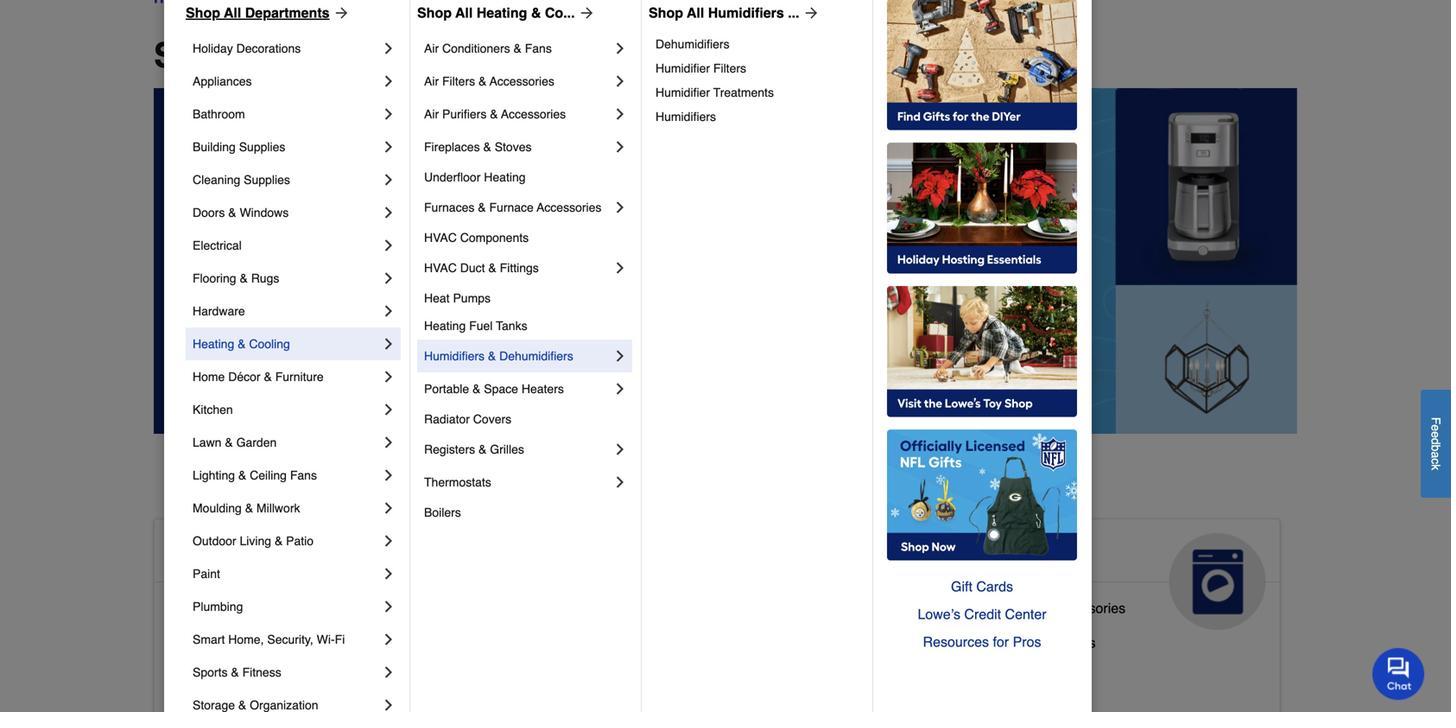 Task type: vqa. For each thing, say whether or not it's contained in the screenshot.
chevron right icon for Flooring & Rugs
yes



Task type: describe. For each thing, give the bounding box(es) containing it.
humidifier for humidifier treatments
[[656, 86, 710, 99]]

hardware
[[193, 304, 245, 318]]

chevron right image for cleaning supplies
[[380, 171, 398, 188]]

air for air purifiers & accessories
[[424, 107, 439, 121]]

patio
[[286, 534, 314, 548]]

air for air conditioners & fans
[[424, 41, 439, 55]]

for
[[993, 634, 1010, 650]]

b
[[1430, 445, 1444, 451]]

chevron right image for flooring & rugs
[[380, 270, 398, 287]]

holiday decorations link
[[193, 32, 380, 65]]

departments for shop all departments
[[302, 35, 514, 75]]

kitchen
[[193, 403, 233, 417]]

sports & fitness
[[193, 665, 281, 679]]

building
[[193, 140, 236, 154]]

chevron right image for furnaces & furnace accessories
[[612, 199, 629, 216]]

cooling
[[249, 337, 290, 351]]

shop for shop all departments
[[186, 5, 220, 21]]

chevron right image for bathroom
[[380, 105, 398, 123]]

components
[[460, 231, 529, 245]]

center
[[1006, 606, 1047, 622]]

accessible home
[[169, 540, 369, 568]]

all for shop all heating & co...
[[456, 5, 473, 21]]

smart
[[193, 633, 225, 646]]

shop for shop all heating & co...
[[417, 5, 452, 21]]

chevron right image for plumbing
[[380, 598, 398, 615]]

parts
[[1003, 600, 1036, 616]]

shop all humidifiers ... link
[[649, 3, 821, 23]]

thermostats link
[[424, 466, 612, 499]]

0 vertical spatial home
[[193, 370, 225, 384]]

chevron right image for air purifiers & accessories
[[612, 105, 629, 123]]

filters for humidifier
[[714, 61, 747, 75]]

humidifiers inside shop all humidifiers ... link
[[708, 5, 784, 21]]

livestock
[[554, 628, 611, 644]]

humidifiers for humidifiers
[[656, 110, 716, 124]]

stoves
[[495, 140, 532, 154]]

wine
[[1015, 635, 1046, 651]]

resources for pros link
[[888, 628, 1078, 656]]

& right purifiers
[[490, 107, 498, 121]]

beverage & wine chillers
[[939, 635, 1096, 651]]

chevron right image for fireplaces & stoves
[[612, 138, 629, 156]]

furnaces & furnace accessories
[[424, 200, 602, 214]]

shop for shop all humidifiers ...
[[649, 5, 684, 21]]

houses,
[[617, 662, 668, 678]]

treatments
[[714, 86, 774, 99]]

chevron right image for doors & windows
[[380, 204, 398, 221]]

resources
[[923, 634, 990, 650]]

air conditioners & fans link
[[424, 32, 612, 65]]

pet beds, houses, & furniture
[[554, 662, 740, 678]]

smart home, security, wi-fi
[[193, 633, 345, 646]]

chevron right image for heating & cooling
[[380, 335, 398, 353]]

cleaning supplies link
[[193, 163, 380, 196]]

pumps
[[453, 291, 491, 305]]

portable & space heaters link
[[424, 372, 612, 405]]

& left cooling
[[238, 337, 246, 351]]

boilers link
[[424, 499, 629, 526]]

purifiers
[[442, 107, 487, 121]]

accessible for accessible bathroom
[[169, 600, 235, 616]]

humidifiers & dehumidifiers link
[[424, 340, 612, 372]]

& up air filters & accessories link
[[514, 41, 522, 55]]

rugs
[[251, 271, 279, 285]]

chevron right image for lawn & garden
[[380, 434, 398, 451]]

chevron right image for air conditioners & fans
[[612, 40, 629, 57]]

holiday
[[193, 41, 233, 55]]

& right décor
[[264, 370, 272, 384]]

all for shop all departments
[[224, 5, 241, 21]]

& down fuel
[[488, 349, 496, 363]]

& down air conditioners & fans
[[479, 74, 487, 88]]

animal
[[554, 540, 634, 568]]

covers
[[473, 412, 512, 426]]

heating & cooling link
[[193, 328, 380, 360]]

outdoor
[[193, 534, 236, 548]]

sports
[[193, 665, 228, 679]]

millwork
[[257, 501, 300, 515]]

arrow right image for shop all heating & co...
[[575, 4, 596, 22]]

fans for lighting & ceiling fans
[[290, 468, 317, 482]]

portable & space heaters
[[424, 382, 564, 396]]

air purifiers & accessories
[[424, 107, 566, 121]]

chevron right image for holiday decorations
[[380, 40, 398, 57]]

& left space
[[473, 382, 481, 396]]

accessible bathroom link
[[169, 596, 298, 631]]

humidifiers link
[[656, 105, 861, 129]]

0 vertical spatial appliances
[[193, 74, 252, 88]]

holiday hosting essentials. image
[[888, 143, 1078, 274]]

accessible bedroom link
[[169, 631, 295, 665]]

& right lawn
[[225, 436, 233, 449]]

underfloor heating link
[[424, 163, 629, 191]]

grilles
[[490, 442, 525, 456]]

1 vertical spatial bathroom
[[238, 600, 298, 616]]

dehumidifiers link
[[656, 32, 861, 56]]

humidifier treatments
[[656, 86, 774, 99]]

accessories for appliance parts & accessories
[[1052, 600, 1126, 616]]

enjoy savings year-round. no matter what you're shopping for, find what you need at a great price. image
[[154, 88, 1298, 434]]

bathroom link
[[193, 98, 380, 130]]

shop all departments link
[[186, 3, 350, 23]]

hvac for hvac components
[[424, 231, 457, 245]]

officially licensed n f l gifts. shop now. image
[[888, 430, 1078, 561]]

chat invite button image
[[1373, 647, 1426, 700]]

supplies for livestock supplies
[[615, 628, 668, 644]]

chevron right image for hvac duct & fittings
[[612, 259, 629, 277]]

1 vertical spatial home
[[302, 540, 369, 568]]

chevron right image for thermostats
[[612, 474, 629, 491]]

chevron right image for outdoor living & patio
[[380, 532, 398, 550]]

home décor & furniture
[[193, 370, 324, 384]]

paint link
[[193, 557, 380, 590]]

accessible bedroom
[[169, 635, 295, 651]]

outdoor living & patio link
[[193, 525, 380, 557]]

beverage
[[939, 635, 998, 651]]

shop all departments
[[186, 5, 330, 21]]

visit the lowe's toy shop. image
[[888, 286, 1078, 417]]

boilers
[[424, 506, 461, 519]]

gift
[[951, 579, 973, 595]]

lowe's
[[918, 606, 961, 622]]

& right doors
[[228, 206, 236, 220]]

chillers
[[1050, 635, 1096, 651]]

accessible bathroom
[[169, 600, 298, 616]]

chevron right image for kitchen
[[380, 401, 398, 418]]

lawn & garden
[[193, 436, 277, 449]]

heat
[[424, 291, 450, 305]]

accessible entry & home link
[[169, 665, 325, 700]]

registers & grilles link
[[424, 433, 612, 466]]

air filters & accessories
[[424, 74, 555, 88]]

home décor & furniture link
[[193, 360, 380, 393]]

flooring
[[193, 271, 236, 285]]

fireplaces & stoves
[[424, 140, 532, 154]]



Task type: locate. For each thing, give the bounding box(es) containing it.
pet
[[665, 540, 703, 568], [554, 662, 574, 678]]

filters up treatments
[[714, 61, 747, 75]]

air left purifiers
[[424, 107, 439, 121]]

humidifiers up dehumidifiers link in the top of the page
[[708, 5, 784, 21]]

beverage & wine chillers link
[[939, 631, 1096, 665]]

moulding & millwork link
[[193, 492, 380, 525]]

arrow right image inside shop all departments link
[[330, 4, 350, 22]]

2 humidifier from the top
[[656, 86, 710, 99]]

1 horizontal spatial dehumidifiers
[[656, 37, 730, 51]]

1 humidifier from the top
[[656, 61, 710, 75]]

1 horizontal spatial appliances link
[[925, 519, 1281, 630]]

lowe's credit center
[[918, 606, 1047, 622]]

appliances up cards
[[939, 540, 1068, 568]]

furniture right houses,
[[685, 662, 740, 678]]

e up d
[[1430, 424, 1444, 431]]

supplies
[[239, 140, 286, 154], [244, 173, 290, 187], [615, 628, 668, 644]]

registers & grilles
[[424, 442, 525, 456]]

e up b
[[1430, 431, 1444, 438]]

furnaces
[[424, 200, 475, 214]]

arrow right image up dehumidifiers link in the top of the page
[[800, 4, 821, 22]]

d
[[1430, 438, 1444, 445]]

0 vertical spatial pet
[[665, 540, 703, 568]]

furniture up the kitchen link
[[275, 370, 324, 384]]

3 air from the top
[[424, 107, 439, 121]]

appliances image
[[1170, 533, 1267, 630]]

doors
[[193, 206, 225, 220]]

doors & windows
[[193, 206, 289, 220]]

shop up holiday
[[186, 5, 220, 21]]

bathroom
[[193, 107, 245, 121], [238, 600, 298, 616]]

accessories up chillers
[[1052, 600, 1126, 616]]

electrical link
[[193, 229, 380, 262]]

0 horizontal spatial arrow right image
[[330, 4, 350, 22]]

arrow right image for shop all humidifiers ...
[[800, 4, 821, 22]]

& left pros
[[1002, 635, 1011, 651]]

accessories down air filters & accessories link
[[501, 107, 566, 121]]

dehumidifiers up humidifier filters
[[656, 37, 730, 51]]

chevron right image for building supplies
[[380, 138, 398, 156]]

heating up air conditioners & fans
[[477, 5, 528, 21]]

supplies for building supplies
[[239, 140, 286, 154]]

flooring & rugs link
[[193, 262, 380, 295]]

chevron right image for registers & grilles
[[612, 441, 629, 458]]

& left furnace
[[478, 200, 486, 214]]

chevron right image
[[612, 40, 629, 57], [380, 73, 398, 90], [380, 105, 398, 123], [380, 171, 398, 188], [612, 199, 629, 216], [380, 237, 398, 254], [380, 302, 398, 320], [380, 368, 398, 385], [380, 401, 398, 418], [380, 434, 398, 451], [380, 467, 398, 484], [380, 631, 398, 648], [380, 664, 398, 681], [380, 697, 398, 712]]

shop all heating & co...
[[417, 5, 575, 21]]

1 horizontal spatial pet
[[665, 540, 703, 568]]

building supplies link
[[193, 130, 380, 163]]

& left millwork
[[245, 501, 253, 515]]

humidifiers down the humidifier treatments
[[656, 110, 716, 124]]

...
[[788, 5, 800, 21]]

all down shop all departments link
[[249, 35, 293, 75]]

2 vertical spatial humidifiers
[[424, 349, 485, 363]]

air filters & accessories link
[[424, 65, 612, 98]]

departments up purifiers
[[302, 35, 514, 75]]

chevron right image for sports & fitness
[[380, 664, 398, 681]]

chevron right image
[[380, 40, 398, 57], [612, 73, 629, 90], [612, 105, 629, 123], [380, 138, 398, 156], [612, 138, 629, 156], [380, 204, 398, 221], [612, 259, 629, 277], [380, 270, 398, 287], [380, 335, 398, 353], [612, 347, 629, 365], [612, 380, 629, 398], [612, 441, 629, 458], [612, 474, 629, 491], [380, 500, 398, 517], [380, 532, 398, 550], [380, 565, 398, 582], [380, 598, 398, 615]]

decorations
[[236, 41, 301, 55]]

pet inside animal & pet care
[[665, 540, 703, 568]]

accessible
[[169, 540, 295, 568], [169, 600, 235, 616], [169, 635, 235, 651], [169, 669, 235, 685]]

all up humidifier filters
[[687, 5, 705, 21]]

accessories up air purifiers & accessories 'link'
[[490, 74, 555, 88]]

humidifier down humidifier filters
[[656, 86, 710, 99]]

moulding
[[193, 501, 242, 515]]

lighting
[[193, 468, 235, 482]]

chevron right image for smart home, security, wi-fi
[[380, 631, 398, 648]]

gift cards
[[951, 579, 1014, 595]]

e
[[1430, 424, 1444, 431], [1430, 431, 1444, 438]]

1 vertical spatial appliances
[[939, 540, 1068, 568]]

co...
[[545, 5, 575, 21]]

1 hvac from the top
[[424, 231, 457, 245]]

ceiling
[[250, 468, 287, 482]]

chevron right image for appliances
[[380, 73, 398, 90]]

accessories up hvac components link
[[537, 200, 602, 214]]

& left the rugs
[[240, 271, 248, 285]]

0 horizontal spatial furniture
[[275, 370, 324, 384]]

sports & fitness link
[[193, 656, 380, 689]]

0 vertical spatial hvac
[[424, 231, 457, 245]]

holiday decorations
[[193, 41, 301, 55]]

appliances
[[193, 74, 252, 88], [939, 540, 1068, 568]]

underfloor
[[424, 170, 481, 184]]

windows
[[240, 206, 289, 220]]

radiator covers link
[[424, 405, 629, 433]]

accessible for accessible bedroom
[[169, 635, 235, 651]]

0 vertical spatial departments
[[245, 5, 330, 21]]

1 vertical spatial dehumidifiers
[[500, 349, 574, 363]]

supplies up windows
[[244, 173, 290, 187]]

1 vertical spatial air
[[424, 74, 439, 88]]

0 horizontal spatial appliances link
[[193, 65, 380, 98]]

0 vertical spatial humidifiers
[[708, 5, 784, 21]]

tanks
[[496, 319, 528, 333]]

1 horizontal spatial shop
[[417, 5, 452, 21]]

1 horizontal spatial furniture
[[685, 662, 740, 678]]

animal & pet care link
[[540, 519, 895, 630]]

electrical
[[193, 239, 242, 252]]

heat pumps link
[[424, 284, 629, 312]]

0 horizontal spatial shop
[[186, 5, 220, 21]]

3 arrow right image from the left
[[800, 4, 821, 22]]

1 vertical spatial fans
[[290, 468, 317, 482]]

chevron right image for air filters & accessories
[[612, 73, 629, 90]]

1 vertical spatial pet
[[554, 662, 574, 678]]

humidifiers inside humidifiers & dehumidifiers link
[[424, 349, 485, 363]]

2 e from the top
[[1430, 431, 1444, 438]]

0 horizontal spatial filters
[[442, 74, 475, 88]]

fans right ceiling
[[290, 468, 317, 482]]

fans for air conditioners & fans
[[525, 41, 552, 55]]

0 vertical spatial fans
[[525, 41, 552, 55]]

cleaning
[[193, 173, 240, 187]]

appliances link down decorations
[[193, 65, 380, 98]]

0 vertical spatial bathroom
[[193, 107, 245, 121]]

hvac down the furnaces
[[424, 231, 457, 245]]

air inside air filters & accessories link
[[424, 74, 439, 88]]

beds,
[[578, 662, 614, 678]]

accessible entry & home
[[169, 669, 325, 685]]

chevron right image for humidifiers & dehumidifiers
[[612, 347, 629, 365]]

1 vertical spatial humidifiers
[[656, 110, 716, 124]]

accessories for air filters & accessories
[[490, 74, 555, 88]]

1 vertical spatial appliances link
[[925, 519, 1281, 630]]

accessible for accessible entry & home
[[169, 669, 235, 685]]

3 shop from the left
[[649, 5, 684, 21]]

arrow right image inside shop all humidifiers ... link
[[800, 4, 821, 22]]

accessories for air purifiers & accessories
[[501, 107, 566, 121]]

1 vertical spatial supplies
[[244, 173, 290, 187]]

all for shop all departments
[[249, 35, 293, 75]]

dehumidifiers down heating fuel tanks link
[[500, 349, 574, 363]]

0 vertical spatial supplies
[[239, 140, 286, 154]]

bathroom up building
[[193, 107, 245, 121]]

0 horizontal spatial appliances
[[193, 74, 252, 88]]

wi-
[[317, 633, 335, 646]]

cleaning supplies
[[193, 173, 290, 187]]

& inside animal & pet care
[[641, 540, 658, 568]]

hvac up heat
[[424, 261, 457, 275]]

supplies up cleaning supplies
[[239, 140, 286, 154]]

1 vertical spatial departments
[[302, 35, 514, 75]]

fans up air filters & accessories link
[[525, 41, 552, 55]]

flooring & rugs
[[193, 271, 279, 285]]

heating up furnace
[[484, 170, 526, 184]]

chevron right image for portable & space heaters
[[612, 380, 629, 398]]

security,
[[267, 633, 314, 646]]

& left stoves
[[484, 140, 492, 154]]

thermostats
[[424, 475, 492, 489]]

& left grilles
[[479, 442, 487, 456]]

hvac duct & fittings
[[424, 261, 539, 275]]

2 horizontal spatial shop
[[649, 5, 684, 21]]

chevron right image for hardware
[[380, 302, 398, 320]]

furnace
[[490, 200, 534, 214]]

appliances link
[[193, 65, 380, 98], [925, 519, 1281, 630]]

shop
[[154, 35, 240, 75]]

& inside "link"
[[1002, 635, 1011, 651]]

1 vertical spatial furniture
[[685, 662, 740, 678]]

0 vertical spatial dehumidifiers
[[656, 37, 730, 51]]

2 hvac from the top
[[424, 261, 457, 275]]

2 vertical spatial air
[[424, 107, 439, 121]]

air down air conditioners & fans
[[424, 74, 439, 88]]

animal & pet care
[[554, 540, 703, 595]]

1 accessible from the top
[[169, 540, 295, 568]]

1 horizontal spatial fans
[[525, 41, 552, 55]]

0 horizontal spatial pet
[[554, 662, 574, 678]]

0 horizontal spatial dehumidifiers
[[500, 349, 574, 363]]

2 horizontal spatial arrow right image
[[800, 4, 821, 22]]

2 accessible from the top
[[169, 600, 235, 616]]

1 vertical spatial hvac
[[424, 261, 457, 275]]

find gifts for the diyer. image
[[888, 0, 1078, 130]]

filters for air
[[442, 74, 475, 88]]

décor
[[228, 370, 261, 384]]

plumbing link
[[193, 590, 380, 623]]

shop all departments
[[154, 35, 514, 75]]

chevron right image for home décor & furniture
[[380, 368, 398, 385]]

3 accessible from the top
[[169, 635, 235, 651]]

bathroom up the smart home, security, wi-fi
[[238, 600, 298, 616]]

4 accessible from the top
[[169, 669, 235, 685]]

animal & pet care image
[[785, 533, 882, 630]]

space
[[484, 382, 518, 396]]

humidifiers
[[708, 5, 784, 21], [656, 110, 716, 124], [424, 349, 485, 363]]

humidifiers & dehumidifiers
[[424, 349, 574, 363]]

1 horizontal spatial arrow right image
[[575, 4, 596, 22]]

departments for shop all departments
[[245, 5, 330, 21]]

building supplies
[[193, 140, 286, 154]]

air for air filters & accessories
[[424, 74, 439, 88]]

2 vertical spatial supplies
[[615, 628, 668, 644]]

care
[[554, 568, 607, 595]]

air inside air conditioners & fans link
[[424, 41, 439, 55]]

humidifiers up portable
[[424, 349, 485, 363]]

accessories for furnaces & furnace accessories
[[537, 200, 602, 214]]

arrow right image up shop all departments
[[330, 4, 350, 22]]

chevron right image for paint
[[380, 565, 398, 582]]

humidifier up the humidifier treatments
[[656, 61, 710, 75]]

all up conditioners
[[456, 5, 473, 21]]

lawn & garden link
[[193, 426, 380, 459]]

heating fuel tanks
[[424, 319, 528, 333]]

1 e from the top
[[1430, 424, 1444, 431]]

& left patio
[[275, 534, 283, 548]]

& right duct
[[489, 261, 497, 275]]

1 vertical spatial humidifier
[[656, 86, 710, 99]]

supplies for cleaning supplies
[[244, 173, 290, 187]]

2 shop from the left
[[417, 5, 452, 21]]

departments up "holiday decorations" link
[[245, 5, 330, 21]]

2 arrow right image from the left
[[575, 4, 596, 22]]

humidifier treatments link
[[656, 80, 861, 105]]

plumbing
[[193, 600, 243, 614]]

lighting & ceiling fans
[[193, 468, 317, 482]]

humidifier for humidifier filters
[[656, 61, 710, 75]]

hvac components link
[[424, 224, 629, 251]]

chevron right image for moulding & millwork
[[380, 500, 398, 517]]

heating inside 'link'
[[193, 337, 234, 351]]

c
[[1430, 458, 1444, 464]]

0 vertical spatial air
[[424, 41, 439, 55]]

all for shop all humidifiers ...
[[687, 5, 705, 21]]

1 shop from the left
[[186, 5, 220, 21]]

& down accessible bedroom link
[[231, 665, 239, 679]]

chevron right image for lighting & ceiling fans
[[380, 467, 398, 484]]

arrow right image for shop all departments
[[330, 4, 350, 22]]

heating down hardware
[[193, 337, 234, 351]]

accessible home link
[[155, 519, 510, 630]]

pet inside pet beds, houses, & furniture link
[[554, 662, 574, 678]]

fi
[[335, 633, 345, 646]]

2 air from the top
[[424, 74, 439, 88]]

1 horizontal spatial appliances
[[939, 540, 1068, 568]]

lighting & ceiling fans link
[[193, 459, 380, 492]]

supplies up houses,
[[615, 628, 668, 644]]

arrow right image inside shop all heating & co... link
[[575, 4, 596, 22]]

air conditioners & fans
[[424, 41, 552, 55]]

underfloor heating
[[424, 170, 526, 184]]

humidifiers inside humidifiers link
[[656, 110, 716, 124]]

heating down heat
[[424, 319, 466, 333]]

hvac for hvac duct & fittings
[[424, 261, 457, 275]]

& right houses,
[[672, 662, 681, 678]]

0 horizontal spatial fans
[[290, 468, 317, 482]]

chevron right image for electrical
[[380, 237, 398, 254]]

& right parts
[[1039, 600, 1049, 616]]

& left co...
[[531, 5, 541, 21]]

livestock supplies
[[554, 628, 668, 644]]

1 air from the top
[[424, 41, 439, 55]]

&
[[531, 5, 541, 21], [514, 41, 522, 55], [479, 74, 487, 88], [490, 107, 498, 121], [484, 140, 492, 154], [478, 200, 486, 214], [228, 206, 236, 220], [489, 261, 497, 275], [240, 271, 248, 285], [238, 337, 246, 351], [488, 349, 496, 363], [264, 370, 272, 384], [473, 382, 481, 396], [225, 436, 233, 449], [479, 442, 487, 456], [238, 468, 247, 482], [245, 501, 253, 515], [275, 534, 283, 548], [641, 540, 658, 568], [1039, 600, 1049, 616], [1002, 635, 1011, 651], [672, 662, 681, 678], [231, 665, 239, 679], [275, 669, 284, 685]]

air inside air purifiers & accessories 'link'
[[424, 107, 439, 121]]

fitness
[[242, 665, 281, 679]]

& left ceiling
[[238, 468, 247, 482]]

appliances down holiday
[[193, 74, 252, 88]]

shop up conditioners
[[417, 5, 452, 21]]

humidifiers for humidifiers & dehumidifiers
[[424, 349, 485, 363]]

& right "entry"
[[275, 669, 284, 685]]

1 horizontal spatial filters
[[714, 61, 747, 75]]

humidifier
[[656, 61, 710, 75], [656, 86, 710, 99]]

filters up purifiers
[[442, 74, 475, 88]]

duct
[[460, 261, 485, 275]]

0 vertical spatial furniture
[[275, 370, 324, 384]]

0 vertical spatial humidifier
[[656, 61, 710, 75]]

hvac components
[[424, 231, 529, 245]]

shop up humidifier filters
[[649, 5, 684, 21]]

all
[[224, 5, 241, 21], [456, 5, 473, 21], [687, 5, 705, 21], [249, 35, 293, 75]]

appliances link up chillers
[[925, 519, 1281, 630]]

1 arrow right image from the left
[[330, 4, 350, 22]]

all up holiday decorations
[[224, 5, 241, 21]]

furnaces & furnace accessories link
[[424, 191, 612, 224]]

appliance
[[939, 600, 999, 616]]

accessible for accessible home
[[169, 540, 295, 568]]

0 vertical spatial appliances link
[[193, 65, 380, 98]]

accessible home image
[[400, 533, 497, 630]]

arrow right image
[[330, 4, 350, 22], [575, 4, 596, 22], [800, 4, 821, 22]]

fans
[[525, 41, 552, 55], [290, 468, 317, 482]]

2 vertical spatial home
[[288, 669, 325, 685]]

arrow right image up air conditioners & fans link at the left top
[[575, 4, 596, 22]]

heating inside "link"
[[484, 170, 526, 184]]

& right animal
[[641, 540, 658, 568]]

air left conditioners
[[424, 41, 439, 55]]



